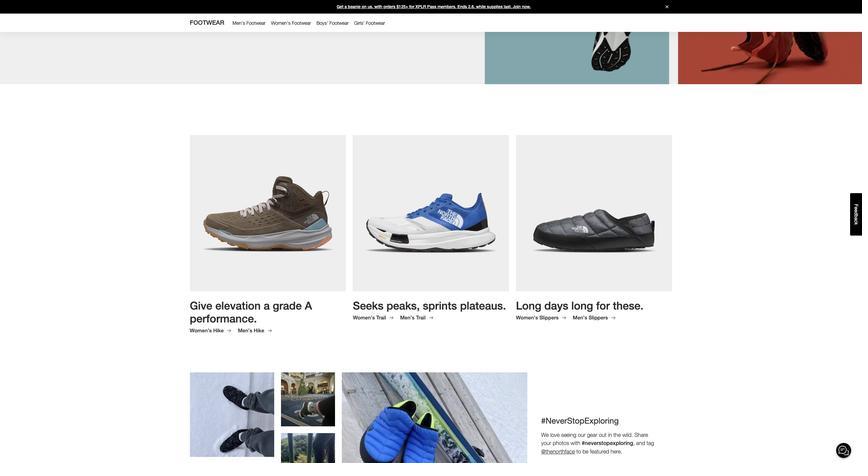 Task type: locate. For each thing, give the bounding box(es) containing it.
men's inside button
[[233, 20, 245, 26]]

trail down seeks peaks, sprints plateaus.
[[416, 315, 426, 321]]

2 hike from the left
[[254, 328, 264, 334]]

with inside "link"
[[375, 4, 382, 9]]

tag
[[647, 441, 654, 447]]

@nickcosentino22
[[410, 446, 460, 454]]

2 horizontal spatial a
[[854, 218, 860, 220]]

girls'
[[354, 20, 365, 26]]

women's slippers link
[[516, 315, 569, 321]]

shop the look button for @jennkennedy1
[[288, 401, 329, 412]]

give elevation a grade a performance.
[[190, 300, 312, 326]]

footwear for boys' footwear
[[330, 20, 349, 26]]

shop the look button down @jennkennedy1
[[288, 401, 329, 412]]

for left xplr
[[409, 4, 415, 9]]

a shot of the men's summit series vectiv pro shoes in tnf white/optic blue image
[[353, 135, 510, 292]]

0 vertical spatial shop the look button
[[288, 401, 329, 412]]

for
[[409, 4, 415, 9], [597, 300, 610, 313]]

to
[[577, 449, 581, 455]]

1 hike from the left
[[213, 328, 224, 334]]

women's inside 'button'
[[271, 20, 291, 26]]

men's right the 'footwear'
[[233, 20, 245, 26]]

out
[[599, 433, 607, 439]]

2 slippers from the left
[[589, 315, 608, 321]]

k
[[854, 223, 860, 225]]

2 trail from the left
[[416, 315, 426, 321]]

1 vertical spatial shop the look
[[217, 422, 247, 427]]

@thenorthface
[[542, 449, 575, 455]]

a left 'grade'
[[264, 300, 270, 313]]

0 horizontal spatial shop the look button
[[211, 418, 253, 431]]

seeks peaks, sprints plateaus. link
[[353, 300, 510, 313]]

days
[[545, 300, 569, 313]]

hike down performance. on the bottom of page
[[213, 328, 224, 334]]

1 vertical spatial a
[[854, 218, 860, 220]]

0 horizontal spatial shop
[[217, 422, 228, 427]]

0 vertical spatial with
[[375, 4, 382, 9]]

footwear for men's footwear
[[247, 20, 266, 26]]

0 horizontal spatial shop the look
[[217, 422, 247, 427]]

1 vertical spatial the
[[230, 422, 237, 427]]

hike down give elevation a grade a performance.
[[254, 328, 264, 334]]

women's right men's footwear
[[271, 20, 291, 26]]

0 horizontal spatial the
[[230, 422, 237, 427]]

f
[[854, 204, 860, 207]]

on
[[362, 4, 367, 9]]

,
[[634, 441, 635, 447]]

0 horizontal spatial a
[[264, 300, 270, 313]]

trail
[[377, 315, 386, 321], [416, 315, 426, 321]]

seeing
[[562, 433, 577, 439]]

the down @philandusm
[[230, 422, 237, 427]]

for inside "link"
[[409, 4, 415, 9]]

0 horizontal spatial for
[[409, 4, 415, 9]]

ends
[[458, 4, 467, 9]]

1 horizontal spatial look
[[314, 404, 323, 409]]

men's down peaks,
[[400, 315, 415, 321]]

boys' footwear
[[317, 20, 349, 26]]

#neverstopexploring
[[582, 441, 634, 447]]

the right in
[[614, 433, 621, 439]]

men's trail link
[[400, 315, 435, 321]]

0 horizontal spatial slippers
[[540, 315, 559, 321]]

a right get
[[345, 4, 347, 9]]

1 vertical spatial shop
[[217, 422, 228, 427]]

f e e d b a c k
[[854, 204, 860, 225]]

shop for @jennkennedy1
[[293, 404, 305, 409]]

2 horizontal spatial the
[[614, 433, 621, 439]]

4 footwear from the left
[[366, 20, 385, 26]]

look down @jennkennedy1
[[314, 404, 323, 409]]

a
[[345, 4, 347, 9], [854, 218, 860, 220], [264, 300, 270, 313]]

2 vertical spatial a
[[264, 300, 270, 313]]

amazing slippers to put on after a good day of skiing! image
[[342, 373, 528, 464]]

1 vertical spatial for
[[597, 300, 610, 313]]

1 footwear from the left
[[247, 20, 266, 26]]

shop the look down @philandusm
[[217, 422, 247, 427]]

e up d
[[854, 207, 860, 210]]

0 vertical spatial a
[[345, 4, 347, 9]]

us,
[[368, 4, 373, 9]]

look
[[314, 404, 323, 409], [238, 422, 247, 427]]

look for @philandusm
[[238, 422, 247, 427]]

women's for seeks peaks, sprints plateaus.
[[353, 315, 375, 321]]

the down @jennkennedy1
[[306, 404, 313, 409]]

last.
[[504, 4, 512, 9]]

shop the look button down @philandusm
[[211, 418, 253, 431]]

0 vertical spatial shop
[[293, 404, 305, 409]]

0 horizontal spatial with
[[375, 4, 382, 9]]

0 horizontal spatial look
[[238, 422, 247, 427]]

2.6,
[[468, 4, 475, 9]]

hike for women's hike
[[213, 328, 224, 334]]

shop down @jennkennedy1
[[293, 404, 305, 409]]

close image
[[663, 5, 672, 8]]

footwear for girls' footwear
[[366, 20, 385, 26]]

shop the look down @jennkennedy1
[[293, 404, 323, 409]]

1 horizontal spatial for
[[597, 300, 610, 313]]

a up k
[[854, 218, 860, 220]]

long days long for these. link
[[516, 300, 673, 313]]

the perfect blend of style and performance – north face boots awaiting their next mountain tale in the enchanting lobby of fairmont chateau lake louise. image
[[281, 373, 335, 427]]

women's hike link
[[190, 328, 233, 334]]

men's for give elevation a grade a performance.
[[238, 328, 252, 334]]

pass
[[427, 4, 437, 9]]

with
[[375, 4, 382, 9], [571, 441, 581, 447]]

gear
[[587, 433, 598, 439]]

1 horizontal spatial shop the look
[[293, 404, 323, 409]]

0 vertical spatial look
[[314, 404, 323, 409]]

sprints
[[423, 300, 457, 313]]

0 vertical spatial the
[[306, 404, 313, 409]]

seeks
[[353, 300, 384, 313]]

the inside "we love seeing our gear out in the wild. share your photos with"
[[614, 433, 621, 439]]

a inside give elevation a grade a performance.
[[264, 300, 270, 313]]

long
[[572, 300, 594, 313]]

c
[[854, 220, 860, 223]]

women's down give
[[190, 328, 212, 334]]

1 trail from the left
[[377, 315, 386, 321]]

slippers
[[540, 315, 559, 321], [589, 315, 608, 321]]

1 horizontal spatial slippers
[[589, 315, 608, 321]]

slippers down days
[[540, 315, 559, 321]]

slippers down long days long for these. link
[[589, 315, 608, 321]]

e up b
[[854, 210, 860, 212]]

with right us,
[[375, 4, 382, 9]]

women's down seeks
[[353, 315, 375, 321]]

1 horizontal spatial hike
[[254, 328, 264, 334]]

be
[[583, 449, 589, 455]]

men's footwear button
[[230, 19, 269, 28]]

shop the look button
[[288, 401, 329, 412], [211, 418, 253, 431]]

xplr
[[416, 4, 426, 9]]

with up to
[[571, 441, 581, 447]]

the for @philandusm
[[230, 422, 237, 427]]

footwear inside 'button'
[[292, 20, 311, 26]]

footwear
[[247, 20, 266, 26], [292, 20, 311, 26], [330, 20, 349, 26], [366, 20, 385, 26]]

1 horizontal spatial shop the look button
[[288, 401, 329, 412]]

a inside button
[[854, 218, 860, 220]]

0 horizontal spatial trail
[[377, 315, 386, 321]]

1 horizontal spatial shop
[[293, 404, 305, 409]]

0 horizontal spatial hike
[[213, 328, 224, 334]]

1 vertical spatial with
[[571, 441, 581, 447]]

hike
[[213, 328, 224, 334], [254, 328, 264, 334]]

shop
[[293, 404, 305, 409], [217, 422, 228, 427]]

men's down long days long for these.
[[573, 315, 588, 321]]

1 horizontal spatial with
[[571, 441, 581, 447]]

1 slippers from the left
[[540, 315, 559, 321]]

share
[[635, 433, 649, 439]]

1 vertical spatial look
[[238, 422, 247, 427]]

1 horizontal spatial trail
[[416, 315, 426, 321]]

with inside "we love seeing our gear out in the wild. share your photos with"
[[571, 441, 581, 447]]

boys'
[[317, 20, 328, 26]]

trail down seeks
[[377, 315, 386, 321]]

footwear
[[190, 19, 225, 26]]

women's for give elevation a grade a performance.
[[190, 328, 212, 334]]

2 vertical spatial the
[[614, 433, 621, 439]]

for up men's slippers link
[[597, 300, 610, 313]]

1 horizontal spatial the
[[306, 404, 313, 409]]

women's trail link
[[353, 315, 396, 321]]

men's
[[233, 20, 245, 26], [400, 315, 415, 321], [573, 315, 588, 321], [238, 328, 252, 334]]

footwear for women's footwear
[[292, 20, 311, 26]]

2 footwear from the left
[[292, 20, 311, 26]]

shop down @philandusm
[[217, 422, 228, 427]]

join
[[513, 4, 521, 9]]

men's down give elevation a grade a performance.
[[238, 328, 252, 334]]

0 vertical spatial for
[[409, 4, 415, 9]]

0 vertical spatial shop the look
[[293, 404, 323, 409]]

@jennkennedy1
[[287, 389, 330, 397]]

d
[[854, 212, 860, 215]]

women's down long
[[516, 315, 538, 321]]

women's
[[271, 20, 291, 26], [353, 315, 375, 321], [516, 315, 538, 321], [190, 328, 212, 334]]

look down @philandusm
[[238, 422, 247, 427]]

3 footwear from the left
[[330, 20, 349, 26]]

1 vertical spatial shop the look button
[[211, 418, 253, 431]]

1 horizontal spatial a
[[345, 4, 347, 9]]

trail for men's trail
[[416, 315, 426, 321]]



Task type: vqa. For each thing, say whether or not it's contained in the screenshot.
the inside We Love Seeing Our Gear Out In The Wild. Share Your Photos With
yes



Task type: describe. For each thing, give the bounding box(es) containing it.
shop the look for @jennkennedy1
[[293, 404, 323, 409]]

grade
[[273, 300, 302, 313]]

women's hike
[[190, 328, 224, 334]]

women's slippers
[[516, 315, 559, 321]]

shop for @philandusm
[[217, 422, 228, 427]]

while
[[476, 4, 486, 9]]

men's footwear
[[233, 20, 266, 26]]

@asilesr
[[297, 450, 319, 458]]

men's slippers
[[573, 315, 608, 321]]

men's slippers link
[[573, 315, 618, 321]]

shop the look for @philandusm
[[217, 422, 247, 427]]

a shot of the men's vectiv exploris 2 mid futurelight™ leather boots image
[[190, 135, 346, 292]]

women's footwear button
[[269, 19, 314, 28]]

men's hike link
[[238, 328, 274, 334]]

men's for long days long for these.
[[573, 315, 588, 321]]

2 e from the top
[[854, 210, 860, 212]]

women's for long days long for these.
[[516, 315, 538, 321]]

performance.
[[190, 313, 257, 326]]

trail for women's trail
[[377, 315, 386, 321]]

supplies
[[487, 4, 503, 9]]

elevation
[[216, 300, 261, 313]]

#neverstopexploring , and tag @thenorthface to be featured here.
[[542, 441, 654, 455]]

$125+
[[397, 4, 408, 9]]

get a beanie on us, with orders $125+ for xplr pass members. ends 2.6, while supplies last. join now.
[[337, 4, 531, 9]]

these.
[[613, 300, 644, 313]]

long days long for these.
[[516, 300, 644, 313]]

hike for men's hike
[[254, 328, 264, 334]]

we love seeing our gear out in the wild. share your photos with
[[542, 433, 649, 447]]

boys' footwear button
[[314, 19, 352, 28]]

give elevation a grade a performance. link
[[190, 300, 346, 326]]

women's vectiv fastpack futurelight-black
#neverstopexploring
@thenorthface image
[[281, 434, 335, 464]]

b
[[854, 215, 860, 218]]

your
[[542, 441, 552, 447]]

orders
[[384, 4, 396, 9]]

here.
[[611, 449, 623, 455]]

look for @jennkennedy1
[[314, 404, 323, 409]]

the for @jennkennedy1
[[306, 404, 313, 409]]

in
[[608, 433, 612, 439]]

long
[[516, 300, 542, 313]]

beanie
[[348, 4, 361, 9]]

a colorful collage of photos featuring the men's oxeye tech shoes, men's oxeye shoes, women's hypnum shoes, and women's hypnum luxe shoes. text reads: "say hello to a bolder sneaker. like you, these shoes do it all. from casual hikes to all-day errands, get a pair that keeps up—and keeps it light." image
[[0, 0, 863, 84]]

shop the look button for @philandusm
[[211, 418, 253, 431]]

enjoying my thermoball shoes thanks northface image
[[190, 373, 274, 458]]

photos
[[553, 441, 570, 447]]

men's trail
[[400, 315, 426, 321]]

men's for seeks peaks, sprints plateaus.
[[400, 315, 415, 321]]

@philandusm
[[214, 401, 250, 408]]

women's footwear
[[271, 20, 311, 26]]

members.
[[438, 4, 457, 9]]

featured
[[590, 449, 610, 455]]

our
[[578, 433, 586, 439]]

love
[[551, 433, 560, 439]]

girls' footwear
[[354, 20, 385, 26]]

wild.
[[623, 433, 633, 439]]

a
[[305, 300, 312, 313]]

and
[[637, 441, 646, 447]]

plateaus.
[[460, 300, 506, 313]]

@thenorthface link
[[542, 449, 575, 455]]

women's trail
[[353, 315, 386, 321]]

peaks,
[[387, 300, 420, 313]]

girls' footwear button
[[352, 19, 388, 28]]

slippers for women's slippers
[[540, 315, 559, 321]]

we
[[542, 433, 549, 439]]

get a beanie on us, with orders $125+ for xplr pass members. ends 2.6, while supplies last. join now. link
[[0, 0, 863, 14]]

give
[[190, 300, 212, 313]]

now.
[[522, 4, 531, 9]]

men's hike
[[238, 328, 264, 334]]

1 e from the top
[[854, 207, 860, 210]]

a inside "link"
[[345, 4, 347, 9]]

a shot of the men's thermoball™ traction mules v in phantom grey heather print/tnf black image
[[516, 135, 673, 292]]

slippers for men's slippers
[[589, 315, 608, 321]]

seeks peaks, sprints plateaus.
[[353, 300, 506, 313]]

get
[[337, 4, 344, 9]]

#neverstopexploring
[[542, 417, 619, 426]]

f e e d b a c k button
[[851, 193, 863, 236]]



